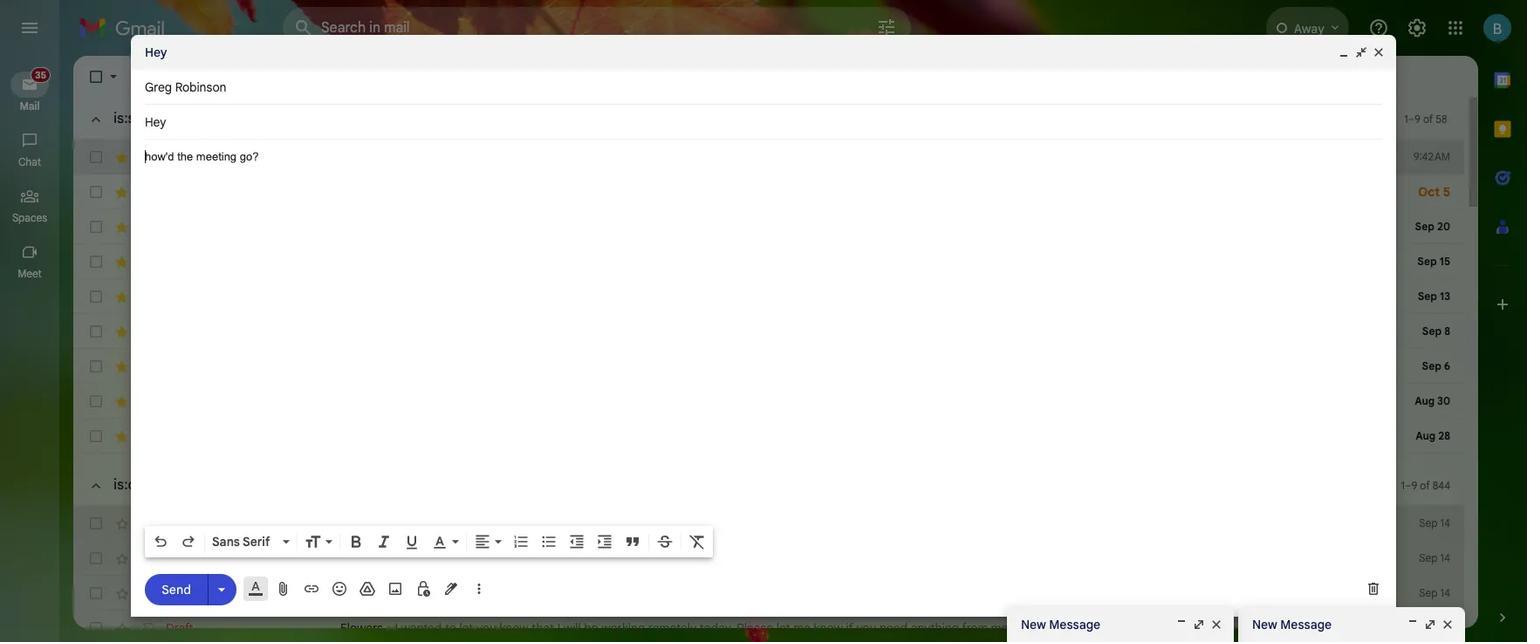 Task type: vqa. For each thing, say whether or not it's contained in the screenshot.
customize button for Priority Inbox
no



Task type: locate. For each thing, give the bounding box(es) containing it.
0 horizontal spatial know
[[499, 620, 529, 636]]

1 vertical spatial meeting
[[432, 516, 477, 531]]

1 horizontal spatial i
[[557, 620, 560, 636]]

know left if
[[814, 620, 843, 636]]

0 horizontal spatial me
[[216, 149, 233, 164]]

greg robinson
[[145, 79, 226, 95]]

advanced search options image
[[869, 10, 904, 45]]

1 vertical spatial aug
[[1416, 429, 1436, 442]]

not important switch left the send
[[140, 585, 157, 602]]

5 not important switch from the top
[[140, 620, 157, 637]]

0 vertical spatial close image
[[1372, 45, 1386, 59]]

aug
[[1415, 394, 1435, 408], [1416, 429, 1436, 442]]

sep 13 row
[[73, 279, 1464, 314]]

0 vertical spatial important because you marked it as important. switch
[[140, 148, 157, 166]]

aug inside row
[[1415, 394, 1435, 408]]

1 horizontal spatial your
[[1474, 149, 1499, 165]]

hey inside dialog
[[145, 45, 167, 60]]

– left 844
[[1405, 479, 1411, 492]]

from
[[962, 620, 988, 636]]

2 hats from the left
[[378, 551, 403, 566]]

of
[[1423, 112, 1433, 125], [1420, 479, 1430, 492]]

numbered list ‪(⌘⇧7)‬ image
[[512, 533, 530, 551]]

1 vertical spatial close image
[[1209, 618, 1223, 632]]

for
[[462, 551, 478, 566]]

important because you marked it as important. switch
[[140, 148, 157, 166], [140, 288, 157, 305], [140, 358, 157, 375]]

14 for hats off to you for pulling that 2 hour presentation
[[1440, 551, 1450, 565]]

1 horizontal spatial go?
[[480, 516, 500, 531]]

sans serif
[[212, 534, 270, 550]]

draft for turtles - hey ximmy i cant remember, do you like turtles?
[[166, 586, 193, 601]]

draft up redo ‪(⌘y)‬ icon
[[166, 516, 193, 531]]

2 14 from the top
[[1440, 551, 1450, 565]]

0 horizontal spatial meeting
[[196, 150, 237, 163]]

pop out image
[[1354, 45, 1368, 59], [1192, 618, 1206, 632], [1423, 618, 1437, 632]]

remember,
[[486, 586, 545, 601]]

9 left "58"
[[1415, 112, 1420, 125]]

3 sep 14 from the top
[[1419, 586, 1450, 599]]

15
[[1440, 255, 1450, 268]]

aug inside 'row'
[[1416, 429, 1436, 442]]

know down the remember,
[[499, 620, 529, 636]]

0 horizontal spatial i
[[395, 620, 398, 636]]

off
[[406, 551, 422, 566]]

to
[[771, 149, 782, 165], [1112, 149, 1123, 165], [1417, 149, 1428, 165], [425, 551, 436, 566], [445, 620, 456, 636]]

hey for hey
[[145, 45, 167, 60]]

14 for hey ximmy i cant remember, do you like turtles?
[[1440, 586, 1450, 599]]

1 horizontal spatial data
[[1312, 149, 1337, 165]]

0 horizontal spatial close image
[[1209, 618, 1223, 632]]

that left 2
[[521, 551, 543, 566]]

hats
[[340, 551, 366, 566], [378, 551, 403, 566]]

remotely
[[648, 620, 697, 636]]

james peterson has invited you to join the tableau site, hcc!$8sh#dkhmc.  interact with data to inform your decisions. customize data visualizations  to answer your ques cell
[[594, 149, 1527, 165]]

insert signature image
[[442, 580, 460, 598]]

meeting up for
[[432, 516, 477, 531]]

hey up refresh icon
[[145, 45, 167, 60]]

1 data from the left
[[1084, 149, 1108, 165]]

sep 8 row
[[73, 314, 1464, 349]]

20
[[1437, 220, 1450, 233]]

aug 28
[[1416, 429, 1450, 442]]

0 vertical spatial that
[[521, 551, 543, 566]]

– for is:starred
[[1408, 112, 1415, 125]]

the
[[808, 149, 826, 165], [177, 150, 193, 163], [410, 516, 428, 531]]

1 horizontal spatial hats
[[378, 551, 403, 566]]

how'd
[[145, 150, 174, 163], [374, 516, 407, 531]]

3 important because you marked it as important. switch from the top
[[140, 358, 157, 375]]

how'd down is:starred
[[145, 150, 174, 163]]

close image for new message
[[1209, 618, 1223, 632]]

let right please
[[776, 620, 790, 636]]

new
[[1021, 617, 1046, 633], [1252, 617, 1277, 633]]

1 14 from the top
[[1440, 517, 1450, 530]]

– left "58"
[[1408, 112, 1415, 125]]

1 important because you marked it as important. switch from the top
[[140, 148, 157, 166]]

meeting inside main content
[[432, 516, 477, 531]]

0 horizontal spatial go?
[[240, 150, 259, 163]]

will
[[564, 620, 581, 636]]

4
[[236, 151, 242, 164]]

Search in mail search field
[[283, 7, 911, 49]]

0 vertical spatial aug
[[1415, 394, 1435, 408]]

1 horizontal spatial minimize image
[[1406, 618, 1420, 632]]

3 draft from the top
[[166, 586, 193, 601]]

not important switch up 'undo ‪(⌘z)‬' icon
[[140, 515, 157, 532]]

important because you marked it as important. switch inside sep 6 row
[[140, 358, 157, 375]]

0 horizontal spatial message
[[1049, 617, 1100, 633]]

4 sep 14 from the top
[[1419, 621, 1450, 634]]

need
[[880, 620, 908, 636]]

strikethrough ‪(⌘⇧x)‬ image
[[656, 533, 674, 551]]

the left ,
[[177, 150, 193, 163]]

1 new from the left
[[1021, 617, 1046, 633]]

hats up insert emoji ‪(⌘⇧2)‬ image
[[340, 551, 366, 566]]

1 vertical spatial 1
[[1401, 479, 1405, 492]]

go? right ,
[[240, 150, 259, 163]]

hats left off on the bottom
[[378, 551, 403, 566]]

0 horizontal spatial minimize image
[[1337, 45, 1351, 59]]

1 vertical spatial 9
[[1411, 479, 1417, 492]]

i
[[395, 620, 398, 636], [557, 620, 560, 636]]

your
[[1165, 149, 1189, 165], [1474, 149, 1499, 165]]

wanted
[[401, 620, 442, 636]]

not important switch down the send button
[[140, 620, 157, 637]]

like
[[589, 586, 607, 601]]

4 draft from the top
[[166, 620, 193, 636]]

Subject field
[[145, 113, 1382, 131]]

hey dialog
[[131, 35, 1396, 617]]

pop out image for minimize image
[[1192, 618, 1206, 632]]

– for is:drafts
[[1405, 479, 1411, 492]]

1 horizontal spatial tableau
[[829, 149, 873, 165]]

0 vertical spatial minimize image
[[1337, 45, 1351, 59]]

close image
[[1372, 45, 1386, 59], [1209, 618, 1223, 632]]

sans
[[212, 534, 240, 550]]

2 not important switch from the top
[[140, 515, 157, 532]]

9 for is:starred
[[1415, 112, 1420, 125]]

the right join
[[808, 149, 826, 165]]

0 vertical spatial 9
[[1415, 112, 1420, 125]]

draft
[[166, 516, 193, 531], [166, 551, 193, 566], [166, 586, 193, 601], [166, 620, 193, 636]]

tableau left 4
[[166, 149, 209, 164]]

0 vertical spatial of
[[1423, 112, 1433, 125]]

1 sep 14 from the top
[[1419, 517, 1450, 530]]

aug left the '28'
[[1416, 429, 1436, 442]]

6
[[1444, 360, 1450, 373]]

meeting down the robinson
[[196, 150, 237, 163]]

i left the will
[[557, 620, 560, 636]]

1 draft from the top
[[166, 516, 193, 531]]

1 horizontal spatial me
[[793, 620, 811, 636]]

1 horizontal spatial know
[[814, 620, 843, 636]]

today.
[[700, 620, 733, 636]]

let down cant
[[459, 620, 473, 636]]

1 vertical spatial –
[[1405, 479, 1411, 492]]

1 vertical spatial important because you marked it as important. switch
[[140, 288, 157, 305]]

0 vertical spatial 1
[[1404, 112, 1408, 125]]

sep 14
[[1419, 517, 1450, 530], [1419, 551, 1450, 565], [1419, 586, 1450, 599], [1419, 621, 1450, 634]]

tableau , me 4
[[166, 149, 242, 164]]

meeting
[[196, 150, 237, 163], [432, 516, 477, 531]]

remove formatting ‪(⌘\)‬ image
[[688, 533, 706, 551]]

let
[[459, 620, 473, 636], [776, 620, 790, 636]]

send button
[[145, 574, 208, 605]]

0 horizontal spatial hey
[[145, 45, 167, 60]]

row
[[73, 140, 1527, 175], [73, 506, 1464, 541], [73, 541, 1464, 576], [73, 576, 1464, 611], [73, 611, 1464, 642]]

0 vertical spatial hey
[[145, 45, 167, 60]]

message
[[1049, 617, 1100, 633], [1280, 617, 1332, 633]]

0 horizontal spatial new
[[1021, 617, 1046, 633]]

me right ,
[[216, 149, 233, 164]]

1 i from the left
[[395, 620, 398, 636]]

not important switch up the send button
[[140, 550, 157, 567]]

important because you marked it as important. switch inside sep 13 row
[[140, 288, 157, 305]]

interact
[[1011, 149, 1054, 165]]

tableau left site,
[[829, 149, 873, 165]]

draft up the send
[[166, 551, 193, 566]]

1 vertical spatial go?
[[480, 516, 500, 531]]

new right minimize image
[[1252, 617, 1277, 633]]

1 row from the top
[[73, 140, 1527, 175]]

that
[[521, 551, 543, 566], [532, 620, 554, 636]]

mail
[[20, 99, 40, 113]]

indent more ‪(⌘])‬ image
[[596, 533, 613, 551]]

2 important because you marked it as important. switch from the top
[[140, 288, 157, 305]]

how'd inside text field
[[145, 150, 174, 163]]

hey inside row
[[340, 516, 362, 531]]

tab list
[[1478, 56, 1527, 579]]

9
[[1415, 112, 1420, 125], [1411, 479, 1417, 492]]

1 horizontal spatial meeting
[[432, 516, 477, 531]]

spaces
[[12, 211, 47, 224]]

1 left 844
[[1401, 479, 1405, 492]]

aug 30
[[1415, 394, 1450, 408]]

1 vertical spatial that
[[532, 620, 554, 636]]

😎 image
[[670, 552, 684, 567]]

not important switch
[[140, 428, 157, 445], [140, 515, 157, 532], [140, 550, 157, 567], [140, 585, 157, 602], [140, 620, 157, 637]]

go? inside text field
[[240, 150, 259, 163]]

go?
[[240, 150, 259, 163], [480, 516, 500, 531]]

italic ‪(⌘i)‬ image
[[375, 533, 393, 551]]

turtles - hey ximmy i cant remember, do you like turtles?
[[340, 586, 653, 601]]

–
[[1408, 112, 1415, 125], [1405, 479, 1411, 492]]

1 horizontal spatial how'd
[[374, 516, 407, 531]]

aug for aug 28
[[1416, 429, 1436, 442]]

aug left 30
[[1415, 394, 1435, 408]]

data right customize
[[1312, 149, 1337, 165]]

2 sep 14 from the top
[[1419, 551, 1450, 565]]

tableau
[[166, 149, 209, 164], [829, 149, 873, 165]]

minimize image for new message
[[1406, 618, 1420, 632]]

go? up pulling
[[480, 516, 500, 531]]

james
[[594, 149, 630, 165]]

me.
[[991, 620, 1011, 636]]

1 horizontal spatial pop out image
[[1354, 45, 1368, 59]]

2 vertical spatial important because you marked it as important. switch
[[140, 358, 157, 375]]

2 draft from the top
[[166, 551, 193, 566]]

draft left more send options icon
[[166, 586, 193, 601]]

is:starred
[[113, 110, 176, 127]]

2 row from the top
[[73, 506, 1464, 541]]

minimize image
[[1337, 45, 1351, 59], [1406, 618, 1420, 632]]

1
[[1404, 112, 1408, 125], [1401, 479, 1405, 492]]

go? inside row
[[480, 516, 500, 531]]

join
[[785, 149, 805, 165]]

know
[[499, 620, 529, 636], [814, 620, 843, 636]]

navigation
[[0, 56, 61, 642]]

your right inform
[[1165, 149, 1189, 165]]

me right please
[[793, 620, 811, 636]]

3 14 from the top
[[1440, 586, 1450, 599]]

0 horizontal spatial data
[[1084, 149, 1108, 165]]

0 horizontal spatial let
[[459, 620, 473, 636]]

2 data from the left
[[1312, 149, 1337, 165]]

main content
[[73, 56, 1527, 642]]

1 vertical spatial minimize image
[[1406, 618, 1420, 632]]

new right me.
[[1021, 617, 1046, 633]]

you
[[748, 149, 768, 165], [439, 551, 459, 566], [566, 586, 586, 601], [476, 620, 496, 636], [856, 620, 876, 636]]

1 vertical spatial hey
[[340, 516, 362, 531]]

2 i from the left
[[557, 620, 560, 636]]

answer
[[1431, 149, 1471, 165]]

insert files using drive image
[[359, 580, 376, 598]]

1 horizontal spatial close image
[[1372, 45, 1386, 59]]

13
[[1440, 290, 1450, 303]]

0 horizontal spatial hats
[[340, 551, 366, 566]]

new for new message's minimize icon
[[1252, 617, 1277, 633]]

,
[[209, 149, 212, 164]]

data right with
[[1084, 149, 1108, 165]]

aug for aug 30
[[1415, 394, 1435, 408]]

discard draft ‪(⌘⇧d)‬ image
[[1365, 580, 1382, 598]]

sep 20 row
[[73, 209, 1464, 244]]

quote ‪(⌘⇧9)‬ image
[[624, 533, 641, 551]]

1 horizontal spatial message
[[1280, 617, 1332, 633]]

2 horizontal spatial pop out image
[[1423, 618, 1437, 632]]

important because you marked it as important. switch for sep 13
[[140, 288, 157, 305]]

1 not important switch from the top
[[140, 428, 157, 445]]

has
[[685, 149, 705, 165]]

the up underline ‪(⌘u)‬ icon
[[410, 516, 428, 531]]

1 horizontal spatial let
[[776, 620, 790, 636]]

mail, 35 unread messages image
[[29, 72, 49, 88]]

1 horizontal spatial new message
[[1252, 617, 1332, 633]]

oct
[[1418, 184, 1440, 200]]

0 horizontal spatial how'd
[[145, 150, 174, 163]]

your left ques at the top right
[[1474, 149, 1499, 165]]

sep 6
[[1422, 360, 1450, 373]]

of left "58"
[[1423, 112, 1433, 125]]

i left wanted
[[395, 620, 398, 636]]

insert emoji ‪(⌘⇧2)‬ image
[[331, 580, 348, 598]]

0 horizontal spatial new message
[[1021, 617, 1100, 633]]

hey
[[145, 45, 167, 60], [340, 516, 362, 531]]

2 new from the left
[[1252, 617, 1277, 633]]

that left the will
[[532, 620, 554, 636]]

4 not important switch from the top
[[140, 585, 157, 602]]

robinson
[[175, 79, 226, 95]]

hey up bold ‪(⌘b)‬ icon
[[340, 516, 362, 531]]

😆 image
[[655, 552, 670, 567]]

draft down the send button
[[166, 620, 193, 636]]

working
[[601, 620, 645, 636]]

14
[[1440, 517, 1450, 530], [1440, 551, 1450, 565], [1440, 586, 1450, 599], [1440, 621, 1450, 634]]

i
[[452, 586, 455, 601]]

you right do
[[566, 586, 586, 601]]

1 left "58"
[[1404, 112, 1408, 125]]

sep 14 for hey ximmy i cant remember, do you like turtles?
[[1419, 586, 1450, 599]]

0 horizontal spatial the
[[177, 150, 193, 163]]

9 left 844
[[1411, 479, 1417, 492]]

meeting inside text field
[[196, 150, 237, 163]]

refresh image
[[140, 68, 157, 86]]

1 horizontal spatial new
[[1252, 617, 1277, 633]]

- for hey
[[365, 516, 370, 531]]

4 row from the top
[[73, 576, 1464, 611]]

0 vertical spatial how'd
[[145, 150, 174, 163]]

0 vertical spatial go?
[[240, 150, 259, 163]]

sep 14 for hats off to you for pulling that 2 hour presentation
[[1419, 551, 1450, 565]]

0 horizontal spatial tableau
[[166, 149, 209, 164]]

hour
[[556, 551, 582, 566]]

to left answer
[[1417, 149, 1428, 165]]

1 for is:starred
[[1404, 112, 1408, 125]]

sep
[[1415, 220, 1435, 233], [1417, 255, 1437, 268], [1418, 290, 1437, 303], [1422, 325, 1442, 338], [1422, 360, 1441, 373], [1419, 517, 1438, 530], [1419, 551, 1438, 565], [1419, 586, 1438, 599], [1419, 621, 1438, 634]]

1 vertical spatial of
[[1420, 479, 1430, 492]]

2 new message from the left
[[1252, 617, 1332, 633]]

-
[[365, 516, 370, 531], [369, 551, 375, 566], [381, 586, 387, 601], [386, 620, 392, 636]]

0 vertical spatial –
[[1408, 112, 1415, 125]]

0 horizontal spatial your
[[1165, 149, 1189, 165]]

sep 15
[[1417, 255, 1450, 268]]

0 vertical spatial me
[[216, 149, 233, 164]]

0 vertical spatial meeting
[[196, 150, 237, 163]]

not important switch inside aug 28 'row'
[[140, 428, 157, 445]]

not important switch for flowers - i wanted to let you know that i will be working remotely today. please let  me know if you need anything from me.
[[140, 620, 157, 637]]

0 horizontal spatial pop out image
[[1192, 618, 1206, 632]]

how'd up italic ‪(⌘i)‬ icon at the left bottom of the page
[[374, 516, 407, 531]]

customize
[[1251, 149, 1309, 165]]

1 vertical spatial how'd
[[374, 516, 407, 531]]

not important switch for turtles - hey ximmy i cant remember, do you like turtles?
[[140, 585, 157, 602]]

not important switch up is:drafts
[[140, 428, 157, 445]]

bulleted list ‪(⌘⇧8)‬ image
[[540, 533, 558, 551]]

main content containing is:starred
[[73, 56, 1527, 642]]

9:42 am
[[1413, 150, 1450, 163]]

of left 844
[[1420, 479, 1430, 492]]

row containing tableau
[[73, 140, 1527, 175]]

1 horizontal spatial hey
[[340, 516, 362, 531]]



Task type: describe. For each thing, give the bounding box(es) containing it.
be
[[584, 620, 598, 636]]

1 vertical spatial me
[[793, 620, 811, 636]]

not important switch for hey - how'd the meeting go?
[[140, 515, 157, 532]]

mail heading
[[0, 99, 59, 113]]

more send options image
[[213, 581, 230, 598]]

ximmy
[[413, 586, 449, 601]]

turtles
[[340, 586, 378, 601]]

to right wanted
[[445, 620, 456, 636]]

pulling
[[481, 551, 518, 566]]

flowers - i wanted to let you know that i will be working remotely today. please let  me know if you need anything from me.
[[340, 620, 1011, 636]]

2 know from the left
[[814, 620, 843, 636]]

pop out image for new message's minimize icon
[[1423, 618, 1437, 632]]

settings image
[[1407, 17, 1428, 38]]

the inside text field
[[177, 150, 193, 163]]

1 your from the left
[[1165, 149, 1189, 165]]

navigation containing mail
[[0, 56, 61, 642]]

draft for flowers - i wanted to let you know that i will be working remotely today. please let  me know if you need anything from me.
[[166, 620, 193, 636]]

- for flowers
[[386, 620, 392, 636]]

30
[[1437, 394, 1450, 408]]

is:starred button
[[79, 102, 183, 137]]

with
[[1057, 149, 1080, 165]]

oct 5 row
[[73, 175, 1464, 209]]

toggle confidential mode image
[[414, 580, 432, 598]]

how'd the meeting go?
[[145, 150, 259, 163]]

2
[[546, 551, 553, 566]]

to left join
[[771, 149, 782, 165]]

aug 28 row
[[73, 419, 1464, 454]]

of for is:starred
[[1423, 112, 1433, 125]]

3 not important switch from the top
[[140, 550, 157, 567]]

1 for is:drafts
[[1401, 479, 1405, 492]]

underline ‪(⌘u)‬ image
[[403, 534, 421, 551]]

Message Body text field
[[145, 148, 1382, 521]]

hcc!$8sh#dkhmc.
[[902, 149, 1008, 165]]

search in mail image
[[288, 12, 319, 44]]

- hats off to you for pulling that 2 hour presentation
[[366, 551, 655, 566]]

sep 13
[[1418, 290, 1450, 303]]

3 row from the top
[[73, 541, 1464, 576]]

is:drafts
[[113, 476, 167, 494]]

james peterson has invited you to join the tableau site, hcc!$8sh#dkhmc.  interact with data to inform your decisions. customize data visualizations  to answer your ques
[[594, 149, 1527, 165]]

flowers
[[340, 620, 383, 636]]

meet
[[18, 267, 42, 280]]

if
[[846, 620, 853, 636]]

hey
[[390, 586, 410, 601]]

hey for hey - how'd the meeting go?
[[340, 516, 362, 531]]

close image
[[1441, 618, 1455, 632]]

1 – 9 of 844
[[1401, 479, 1450, 492]]

minimize image for hey
[[1337, 45, 1351, 59]]

indent less ‪(⌘[)‬ image
[[568, 533, 586, 551]]

sep 20
[[1415, 220, 1450, 233]]

5
[[1443, 184, 1450, 200]]

58
[[1436, 112, 1447, 125]]

do
[[548, 586, 562, 601]]

chat heading
[[0, 155, 59, 169]]

1 message from the left
[[1049, 617, 1100, 633]]

2 your from the left
[[1474, 149, 1499, 165]]

sep 14 for how'd the meeting go?
[[1419, 517, 1450, 530]]

new for minimize image
[[1021, 617, 1046, 633]]

formatting options toolbar
[[145, 526, 713, 558]]

undo ‪(⌘z)‬ image
[[152, 533, 169, 551]]

redo ‪(⌘y)‬ image
[[180, 533, 197, 551]]

site,
[[876, 149, 898, 165]]

1 horizontal spatial the
[[410, 516, 428, 531]]

ques
[[1502, 149, 1527, 165]]

aug 30 row
[[73, 384, 1464, 419]]

peterson
[[633, 149, 682, 165]]

5 row from the top
[[73, 611, 1464, 642]]

1 – 9 of 58
[[1404, 112, 1447, 125]]

more options image
[[474, 580, 484, 598]]

spaces heading
[[0, 211, 59, 225]]

2 let from the left
[[776, 620, 790, 636]]

hey - how'd the meeting go?
[[340, 516, 500, 531]]

anything
[[911, 620, 959, 636]]

send
[[162, 582, 191, 597]]

to right off on the bottom
[[425, 551, 436, 566]]

2 message from the left
[[1280, 617, 1332, 633]]

sep 15 row
[[73, 244, 1464, 279]]

turtles?
[[610, 586, 653, 601]]

1 let from the left
[[459, 620, 473, 636]]

serif
[[243, 534, 270, 550]]

14 for how'd the meeting go?
[[1440, 517, 1450, 530]]

- for turtles
[[381, 586, 387, 601]]

to left inform
[[1112, 149, 1123, 165]]

2 horizontal spatial the
[[808, 149, 826, 165]]

chat
[[18, 155, 41, 168]]

minimize image
[[1175, 618, 1189, 632]]

4 14 from the top
[[1440, 621, 1450, 634]]

1 hats from the left
[[340, 551, 366, 566]]

you right if
[[856, 620, 876, 636]]

how'd inside main content
[[374, 516, 407, 531]]

pop out image for hey's minimize icon
[[1354, 45, 1368, 59]]

you right the "invited"
[[748, 149, 768, 165]]

cant
[[458, 586, 482, 601]]

visualizations
[[1340, 149, 1414, 165]]

invited
[[708, 149, 745, 165]]

sep 8
[[1422, 325, 1450, 338]]

draft for hey - how'd the meeting go?
[[166, 516, 193, 531]]

oct 5
[[1418, 184, 1450, 200]]

1 know from the left
[[499, 620, 529, 636]]

presentation
[[585, 551, 655, 566]]

is:drafts button
[[79, 468, 174, 503]]

inform
[[1126, 149, 1162, 165]]

sep 6 row
[[73, 349, 1464, 384]]

28
[[1438, 429, 1450, 442]]

please
[[737, 620, 773, 636]]

844
[[1433, 479, 1450, 492]]

insert link ‪(⌘k)‬ image
[[303, 580, 320, 598]]

bold ‪(⌘b)‬ image
[[347, 533, 365, 551]]

9 for is:drafts
[[1411, 479, 1417, 492]]

of for is:drafts
[[1420, 479, 1430, 492]]

meet heading
[[0, 267, 59, 281]]

insert photo image
[[387, 580, 404, 598]]

important because you marked it as important. switch for sep 6
[[140, 358, 157, 375]]

sans serif option
[[209, 533, 279, 551]]

greg
[[145, 79, 172, 95]]

1 new message from the left
[[1021, 617, 1100, 633]]

8
[[1444, 325, 1450, 338]]

attach files image
[[275, 580, 292, 598]]

you left for
[[439, 551, 459, 566]]

close image for hey
[[1372, 45, 1386, 59]]

you down turtles - hey ximmy i cant remember, do you like turtles?
[[476, 620, 496, 636]]

decisions.
[[1193, 149, 1248, 165]]



